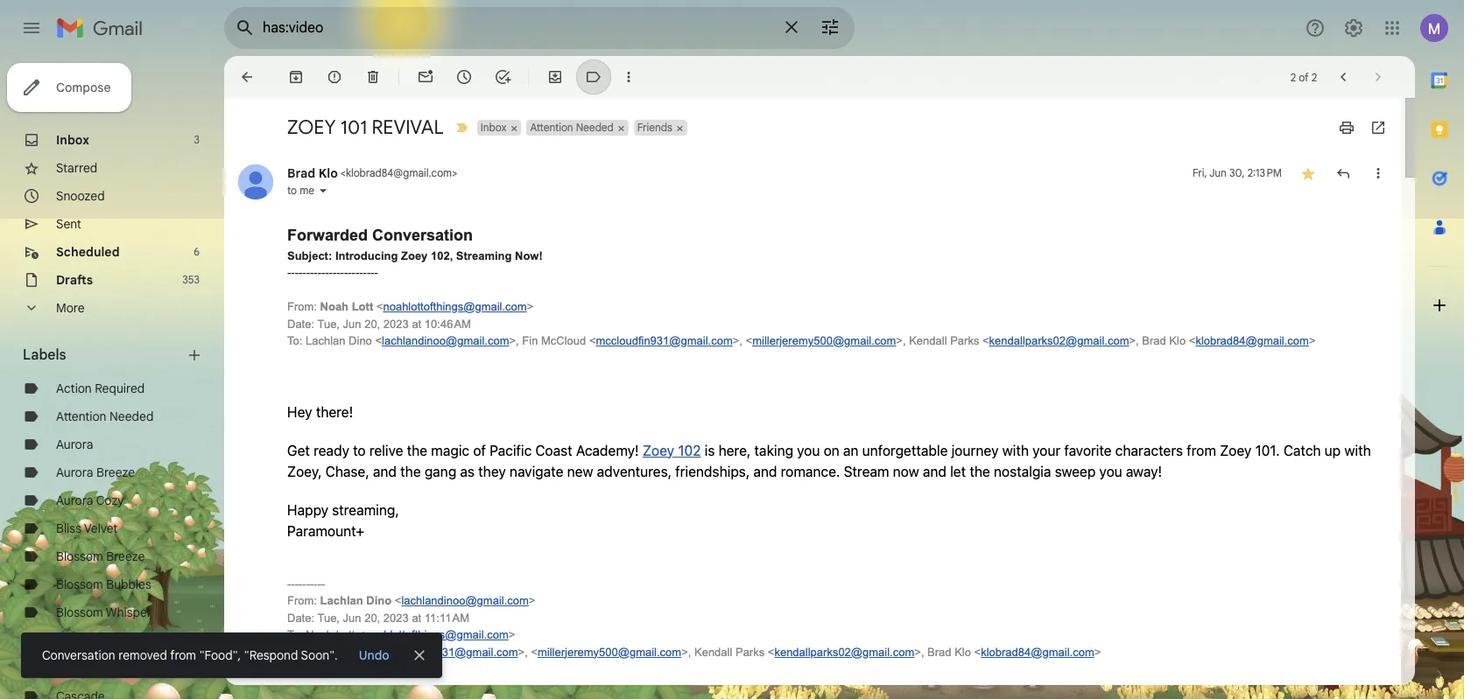 Task type: describe. For each thing, give the bounding box(es) containing it.
revival
[[372, 116, 444, 139]]

forwarded conversation subject: introducing zoey 102, streaming now! ------------------------
[[287, 226, 543, 279]]

compose button
[[7, 63, 132, 112]]

kendall inside ---------- from: lachlan dino < lachlandinoo@gmail.com > date: tue, jun 20, 2023 at 11:11 am to: noah lott < noahlottofthings@gmail.com > cc: fin mccloud < mccloudfin931@gmail.com >,  < millerjeremy500@gmail.com >, kendall parks < kendallparks02@gmail.com >, brad klo < klobrad84@gmail.com >
[[694, 646, 732, 659]]

snoozed link
[[56, 188, 105, 204]]

jun inside from: noah lott < noahlottofthings@gmail.com > date: tue, jun 20, 2023 at 10:46 am to: lachlan dino < lachlandinoo@gmail.com >, fin mccloud < mccloudfin931@gmail.com >,  < millerjeremy500@gmail.com >, kendall parks < kendallparks02@gmail.com >, brad klo < klobrad84@gmail.com >
[[343, 317, 361, 331]]

parks inside ---------- from: lachlan dino < lachlandinoo@gmail.com > date: tue, jun 20, 2023 at 11:11 am to: noah lott < noahlottofthings@gmail.com > cc: fin mccloud < mccloudfin931@gmail.com >,  < millerjeremy500@gmail.com >, kendall parks < kendallparks02@gmail.com >, brad klo < klobrad84@gmail.com >
[[736, 646, 765, 659]]

action
[[56, 381, 92, 397]]

forwarded
[[287, 226, 368, 244]]

more
[[56, 300, 85, 316]]

calm
[[56, 633, 84, 649]]

0 horizontal spatial kendallparks02@gmail.com link
[[775, 646, 915, 659]]

kendall inside from: noah lott < noahlottofthings@gmail.com > date: tue, jun 20, 2023 at 10:46 am to: lachlan dino < lachlandinoo@gmail.com >, fin mccloud < mccloudfin931@gmail.com >,  < millerjeremy500@gmail.com >, kendall parks < kendallparks02@gmail.com >, brad klo < klobrad84@gmail.com >
[[909, 335, 947, 348]]

bliss
[[56, 521, 81, 537]]

"food",
[[199, 648, 241, 664]]

from: inside from: noah lott < noahlottofthings@gmail.com > date: tue, jun 20, 2023 at 10:46 am to: lachlan dino < lachlandinoo@gmail.com >, fin mccloud < mccloudfin931@gmail.com >,  < millerjeremy500@gmail.com >, kendall parks < kendallparks02@gmail.com >, brad klo < klobrad84@gmail.com >
[[287, 300, 317, 314]]

aurora cozy link
[[56, 493, 124, 509]]

klobrad84@gmail.com inside ---------- from: lachlan dino < lachlandinoo@gmail.com > date: tue, jun 20, 2023 at 11:11 am to: noah lott < noahlottofthings@gmail.com > cc: fin mccloud < mccloudfin931@gmail.com >,  < millerjeremy500@gmail.com >, kendall parks < kendallparks02@gmail.com >, brad klo < klobrad84@gmail.com >
[[981, 646, 1094, 659]]

characters
[[1116, 443, 1183, 458]]

0 vertical spatial brad
[[287, 166, 316, 181]]

---------- from: lachlan dino < lachlandinoo@gmail.com > date: tue, jun 20, 2023 at 11:11 am to: noah lott < noahlottofthings@gmail.com > cc: fin mccloud < mccloudfin931@gmail.com >,  < millerjeremy500@gmail.com >, kendall parks < kendallparks02@gmail.com >, brad klo < klobrad84@gmail.com >
[[287, 578, 1101, 659]]

bliss velvet
[[56, 521, 118, 537]]

friends
[[637, 121, 672, 134]]

102
[[678, 443, 701, 458]]

away!
[[1126, 464, 1162, 479]]

happy streaming, paramount+
[[287, 502, 399, 539]]

blossom bubbles link
[[56, 577, 151, 593]]

0 vertical spatial of
[[1299, 70, 1309, 84]]

millerjeremy500@gmail.com inside ---------- from: lachlan dino < lachlandinoo@gmail.com > date: tue, jun 20, 2023 at 11:11 am to: noah lott < noahlottofthings@gmail.com > cc: fin mccloud < mccloudfin931@gmail.com >,  < millerjeremy500@gmail.com >, kendall parks < kendallparks02@gmail.com >, brad klo < klobrad84@gmail.com >
[[538, 646, 681, 659]]

cc:
[[287, 646, 304, 659]]

more button
[[0, 294, 210, 322]]

romance.
[[781, 464, 840, 479]]

unforgettable
[[862, 443, 948, 458]]

millerjeremy500@gmail.com inside from: noah lott < noahlottofthings@gmail.com > date: tue, jun 20, 2023 at 10:46 am to: lachlan dino < lachlandinoo@gmail.com >, fin mccloud < mccloudfin931@gmail.com >,  < millerjeremy500@gmail.com >, kendall parks < kendallparks02@gmail.com >, brad klo < klobrad84@gmail.com >
[[752, 335, 896, 348]]

0 vertical spatial lachlandinoo@gmail.com link
[[382, 335, 509, 348]]

now!
[[515, 249, 543, 262]]

aurora for aurora breeze
[[56, 465, 93, 481]]

nostalgia
[[994, 464, 1051, 479]]

bubbles
[[106, 577, 151, 593]]

dino inside ---------- from: lachlan dino < lachlandinoo@gmail.com > date: tue, jun 20, 2023 at 11:11 am to: noah lott < noahlottofthings@gmail.com > cc: fin mccloud < mccloudfin931@gmail.com >,  < millerjeremy500@gmail.com >, kendall parks < kendallparks02@gmail.com >, brad klo < klobrad84@gmail.com >
[[366, 595, 392, 608]]

car
[[56, 661, 76, 677]]

2 with from the left
[[1345, 443, 1371, 458]]

1 vertical spatial klobrad84@gmail.com link
[[981, 646, 1094, 659]]

lachlandinoo@gmail.com inside from: noah lott < noahlottofthings@gmail.com > date: tue, jun 20, 2023 at 10:46 am to: lachlan dino < lachlandinoo@gmail.com >, fin mccloud < mccloudfin931@gmail.com >,  < millerjeremy500@gmail.com >, kendall parks < kendallparks02@gmail.com >, brad klo < klobrad84@gmail.com >
[[382, 335, 509, 348]]

is here, taking you on an unforgettable journey with your favorite characters from zoey 101. catch up with zoey, chase, and the gang as they navigate new adventures, friendships, and romance. stream now and let the nostalgia sweep you away!
[[287, 443, 1375, 479]]

alert containing conversation removed from "food", "respond soon".
[[21, 40, 1436, 679]]

noahlottofthings@gmail.com inside ---------- from: lachlan dino < lachlandinoo@gmail.com > date: tue, jun 20, 2023 at 11:11 am to: noah lott < noahlottofthings@gmail.com > cc: fin mccloud < mccloudfin931@gmail.com >,  < millerjeremy500@gmail.com >, kendall parks < kendallparks02@gmail.com >, brad klo < klobrad84@gmail.com >
[[365, 629, 509, 642]]

rental
[[79, 661, 114, 677]]

breeze for blossom breeze
[[106, 549, 145, 565]]

let
[[950, 464, 966, 479]]

blossom breeze link
[[56, 549, 145, 565]]

attention for attention needed link
[[56, 409, 106, 425]]

1 and from the left
[[373, 464, 397, 479]]

velvet
[[84, 521, 118, 537]]

the left "gang"
[[400, 464, 421, 479]]

soon".
[[301, 648, 338, 664]]

klobrad84@gmail.com inside from: noah lott < noahlottofthings@gmail.com > date: tue, jun 20, 2023 at 10:46 am to: lachlan dino < lachlandinoo@gmail.com >, fin mccloud < mccloudfin931@gmail.com >,  < millerjeremy500@gmail.com >, kendall parks < kendallparks02@gmail.com >, brad klo < klobrad84@gmail.com >
[[1196, 335, 1309, 348]]

lachlan inside from: noah lott < noahlottofthings@gmail.com > date: tue, jun 20, 2023 at 10:46 am to: lachlan dino < lachlandinoo@gmail.com >, fin mccloud < mccloudfin931@gmail.com >,  < millerjeremy500@gmail.com >, kendall parks < kendallparks02@gmail.com >, brad klo < klobrad84@gmail.com >
[[306, 335, 345, 348]]

at inside ---------- from: lachlan dino < lachlandinoo@gmail.com > date: tue, jun 20, 2023 at 11:11 am to: noah lott < noahlottofthings@gmail.com > cc: fin mccloud < mccloudfin931@gmail.com >,  < millerjeremy500@gmail.com >, kendall parks < kendallparks02@gmail.com >, brad klo < klobrad84@gmail.com >
[[412, 612, 421, 625]]

aurora breeze link
[[56, 465, 135, 481]]

whisper
[[106, 605, 152, 621]]

mccloudfin931@gmail.com inside from: noah lott < noahlottofthings@gmail.com > date: tue, jun 20, 2023 at 10:46 am to: lachlan dino < lachlandinoo@gmail.com >, fin mccloud < mccloudfin931@gmail.com >,  < millerjeremy500@gmail.com >, kendall parks < kendallparks02@gmail.com >, brad klo < klobrad84@gmail.com >
[[596, 335, 733, 348]]

1 vertical spatial mccloudfin931@gmail.com link
[[381, 646, 518, 659]]

blossom whisper link
[[56, 605, 152, 621]]

to: inside from: noah lott < noahlottofthings@gmail.com > date: tue, jun 20, 2023 at 10:46 am to: lachlan dino < lachlandinoo@gmail.com >, fin mccloud < mccloudfin931@gmail.com >,  < millerjeremy500@gmail.com >, kendall parks < kendallparks02@gmail.com >, brad klo < klobrad84@gmail.com >
[[287, 335, 302, 348]]

Starred checkbox
[[1300, 165, 1317, 182]]

sent
[[56, 216, 81, 232]]

2 and from the left
[[754, 464, 777, 479]]

zoey 101 revival
[[287, 116, 444, 139]]

1 horizontal spatial klobrad84@gmail.com link
[[1196, 335, 1309, 348]]

kendallparks02@gmail.com inside ---------- from: lachlan dino < lachlandinoo@gmail.com > date: tue, jun 20, 2023 at 11:11 am to: noah lott < noahlottofthings@gmail.com > cc: fin mccloud < mccloudfin931@gmail.com >,  < millerjeremy500@gmail.com >, kendall parks < kendallparks02@gmail.com >, brad klo < klobrad84@gmail.com >
[[775, 646, 915, 659]]

1 vertical spatial lachlandinoo@gmail.com link
[[401, 595, 529, 608]]

streaming
[[456, 249, 512, 262]]

new
[[567, 464, 593, 479]]

compose
[[56, 80, 111, 95]]

magic
[[431, 443, 470, 458]]

0 horizontal spatial you
[[797, 443, 820, 458]]

on
[[824, 443, 840, 458]]

car rental link
[[56, 661, 114, 677]]

ready
[[314, 443, 349, 458]]

date: inside from: noah lott < noahlottofthings@gmail.com > date: tue, jun 20, 2023 at 10:46 am to: lachlan dino < lachlandinoo@gmail.com >, fin mccloud < mccloudfin931@gmail.com >,  < millerjeremy500@gmail.com >, kendall parks < kendallparks02@gmail.com >, brad klo < klobrad84@gmail.com >
[[287, 317, 314, 331]]

inbox for inbox link
[[56, 132, 89, 148]]

noah inside ---------- from: lachlan dino < lachlandinoo@gmail.com > date: tue, jun 20, 2023 at 11:11 am to: noah lott < noahlottofthings@gmail.com > cc: fin mccloud < mccloudfin931@gmail.com >,  < millerjeremy500@gmail.com >, kendall parks < kendallparks02@gmail.com >, brad klo < klobrad84@gmail.com >
[[306, 629, 333, 642]]

me
[[300, 184, 314, 197]]

noahlottofthings@gmail.com inside from: noah lott < noahlottofthings@gmail.com > date: tue, jun 20, 2023 at 10:46 am to: lachlan dino < lachlandinoo@gmail.com >, fin mccloud < mccloudfin931@gmail.com >,  < millerjeremy500@gmail.com >, kendall parks < kendallparks02@gmail.com >, brad klo < klobrad84@gmail.com >
[[383, 300, 527, 314]]

hey there!
[[287, 404, 353, 420]]

as
[[460, 464, 475, 479]]

clear search image
[[774, 10, 809, 45]]

1 horizontal spatial millerjeremy500@gmail.com link
[[752, 335, 896, 348]]

30,
[[1230, 166, 1245, 180]]

zoey 102 link
[[643, 443, 701, 458]]

add to tasks image
[[494, 68, 511, 86]]

from: noah lott < noahlottofthings@gmail.com > date: tue, jun 20, 2023 at 10:46 am to: lachlan dino < lachlandinoo@gmail.com >, fin mccloud < mccloudfin931@gmail.com >,  < millerjeremy500@gmail.com >, kendall parks < kendallparks02@gmail.com >, brad klo < klobrad84@gmail.com >
[[287, 300, 1316, 348]]

attention needed button
[[527, 120, 615, 136]]

zoey,
[[287, 464, 322, 479]]

labels image
[[585, 68, 603, 86]]

favorite
[[1064, 443, 1112, 458]]

snooze image
[[455, 68, 473, 86]]

fin inside from: noah lott < noahlottofthings@gmail.com > date: tue, jun 20, 2023 at 10:46 am to: lachlan dino < lachlandinoo@gmail.com >, fin mccloud < mccloudfin931@gmail.com >,  < millerjeremy500@gmail.com >, kendall parks < kendallparks02@gmail.com >, brad klo < klobrad84@gmail.com >
[[522, 335, 538, 348]]

101
[[340, 116, 367, 139]]

taking
[[754, 443, 793, 458]]

date: inside ---------- from: lachlan dino < lachlandinoo@gmail.com > date: tue, jun 20, 2023 at 11:11 am to: noah lott < noahlottofthings@gmail.com > cc: fin mccloud < mccloudfin931@gmail.com >,  < millerjeremy500@gmail.com >, kendall parks < kendallparks02@gmail.com >, brad klo < klobrad84@gmail.com >
[[287, 612, 314, 625]]

catch
[[1284, 443, 1321, 458]]

is
[[705, 443, 715, 458]]

lott inside from: noah lott < noahlottofthings@gmail.com > date: tue, jun 20, 2023 at 10:46 am to: lachlan dino < lachlandinoo@gmail.com >, fin mccloud < mccloudfin931@gmail.com >,  < millerjeremy500@gmail.com >, kendall parks < kendallparks02@gmail.com >, brad klo < klobrad84@gmail.com >
[[352, 300, 373, 314]]

lott inside ---------- from: lachlan dino < lachlandinoo@gmail.com > date: tue, jun 20, 2023 at 11:11 am to: noah lott < noahlottofthings@gmail.com > cc: fin mccloud < mccloudfin931@gmail.com >,  < millerjeremy500@gmail.com >, kendall parks < kendallparks02@gmail.com >, brad klo < klobrad84@gmail.com >
[[336, 629, 355, 642]]

aurora breeze
[[56, 465, 135, 481]]

from: inside ---------- from: lachlan dino < lachlandinoo@gmail.com > date: tue, jun 20, 2023 at 11:11 am to: noah lott < noahlottofthings@gmail.com > cc: fin mccloud < mccloudfin931@gmail.com >,  < millerjeremy500@gmail.com >, kendall parks < kendallparks02@gmail.com >, brad klo < klobrad84@gmail.com >
[[287, 595, 317, 608]]

0 vertical spatial noahlottofthings@gmail.com link
[[383, 300, 527, 314]]

calm link
[[56, 633, 84, 649]]

back to search results image
[[238, 68, 256, 86]]

kendallparks02@gmail.com inside from: noah lott < noahlottofthings@gmail.com > date: tue, jun 20, 2023 at 10:46 am to: lachlan dino < lachlandinoo@gmail.com >, fin mccloud < mccloudfin931@gmail.com >,  < millerjeremy500@gmail.com >, kendall parks < kendallparks02@gmail.com >, brad klo < klobrad84@gmail.com >
[[989, 335, 1129, 348]]

1 with from the left
[[1002, 443, 1029, 458]]

zoey inside forwarded conversation subject: introducing zoey 102, streaming now! ------------------------
[[401, 249, 428, 262]]

drafts
[[56, 272, 93, 288]]

aurora for aurora cozy
[[56, 493, 93, 509]]

sent link
[[56, 216, 81, 232]]

inbox for inbox button
[[480, 121, 507, 134]]

blossom bubbles
[[56, 577, 151, 593]]

stream
[[844, 464, 889, 479]]

inbox link
[[56, 132, 89, 148]]

get ready to relive the magic of pacific coast academy! zoey 102
[[287, 443, 701, 458]]

friends button
[[634, 120, 674, 136]]

breeze for aurora breeze
[[96, 465, 135, 481]]

to: inside ---------- from: lachlan dino < lachlandinoo@gmail.com > date: tue, jun 20, 2023 at 11:11 am to: noah lott < noahlottofthings@gmail.com > cc: fin mccloud < mccloudfin931@gmail.com >,  < millerjeremy500@gmail.com >, kendall parks < kendallparks02@gmail.com >, brad klo < klobrad84@gmail.com >
[[287, 629, 302, 642]]

required
[[95, 381, 145, 397]]

tue, inside from: noah lott < noahlottofthings@gmail.com > date: tue, jun 20, 2023 at 10:46 am to: lachlan dino < lachlandinoo@gmail.com >, fin mccloud < mccloudfin931@gmail.com >,  < millerjeremy500@gmail.com >, kendall parks < kendallparks02@gmail.com >, brad klo < klobrad84@gmail.com >
[[317, 317, 340, 331]]

brad inside ---------- from: lachlan dino < lachlandinoo@gmail.com > date: tue, jun 20, 2023 at 11:11 am to: noah lott < noahlottofthings@gmail.com > cc: fin mccloud < mccloudfin931@gmail.com >,  < millerjeremy500@gmail.com >, kendall parks < kendallparks02@gmail.com >, brad klo < klobrad84@gmail.com >
[[928, 646, 952, 659]]

1 horizontal spatial kendallparks02@gmail.com link
[[989, 335, 1129, 348]]

conversation removed from "food", "respond soon".
[[42, 648, 338, 664]]

they
[[478, 464, 506, 479]]

labels navigation
[[0, 56, 224, 700]]

get
[[287, 443, 310, 458]]

blossom for blossom whisper
[[56, 605, 103, 621]]

klo inside from: noah lott < noahlottofthings@gmail.com > date: tue, jun 20, 2023 at 10:46 am to: lachlan dino < lachlandinoo@gmail.com >, fin mccloud < mccloudfin931@gmail.com >,  < millerjeremy500@gmail.com >, kendall parks < kendallparks02@gmail.com >, brad klo < klobrad84@gmail.com >
[[1169, 335, 1186, 348]]

needed for attention needed link
[[109, 409, 154, 425]]

20, inside from: noah lott < noahlottofthings@gmail.com > date: tue, jun 20, 2023 at 10:46 am to: lachlan dino < lachlandinoo@gmail.com >, fin mccloud < mccloudfin931@gmail.com >,  < millerjeremy500@gmail.com >, kendall parks < kendallparks02@gmail.com >, brad klo < klobrad84@gmail.com >
[[364, 317, 380, 331]]

snoozed
[[56, 188, 105, 204]]



Task type: vqa. For each thing, say whether or not it's contained in the screenshot.
'Promotions'
no



Task type: locate. For each thing, give the bounding box(es) containing it.
at
[[412, 317, 421, 331], [412, 612, 421, 625]]

cozy
[[96, 493, 124, 509]]

search mail image
[[229, 12, 261, 44]]

inbox up starred
[[56, 132, 89, 148]]

1 horizontal spatial klobrad84@gmail.com
[[981, 646, 1094, 659]]

zoey left the 102
[[643, 443, 674, 458]]

klobrad84@gmail.com inside brad klo < klobrad84@gmail.com >
[[346, 166, 452, 180]]

-
[[287, 266, 291, 279], [291, 266, 295, 279], [295, 266, 299, 279], [299, 266, 302, 279], [302, 266, 306, 279], [306, 266, 310, 279], [310, 266, 314, 279], [314, 266, 318, 279], [318, 266, 321, 279], [321, 266, 325, 279], [325, 266, 329, 279], [329, 266, 333, 279], [333, 266, 337, 279], [337, 266, 340, 279], [340, 266, 344, 279], [344, 266, 348, 279], [348, 266, 352, 279], [352, 266, 356, 279], [355, 266, 359, 279], [359, 266, 363, 279], [363, 266, 367, 279], [367, 266, 371, 279], [371, 266, 374, 279], [374, 266, 378, 279], [287, 578, 291, 591], [291, 578, 295, 591], [295, 578, 299, 591], [299, 578, 302, 591], [302, 578, 306, 591], [306, 578, 310, 591], [310, 578, 314, 591], [314, 578, 318, 591], [318, 578, 321, 591], [321, 578, 325, 591]]

parks inside from: noah lott < noahlottofthings@gmail.com > date: tue, jun 20, 2023 at 10:46 am to: lachlan dino < lachlandinoo@gmail.com >, fin mccloud < mccloudfin931@gmail.com >,  < millerjeremy500@gmail.com >, kendall parks < kendallparks02@gmail.com >, brad klo < klobrad84@gmail.com >
[[950, 335, 979, 348]]

to up chase, at bottom left
[[353, 443, 366, 458]]

blossom down "blossom breeze" "link"
[[56, 577, 103, 593]]

1 vertical spatial 20,
[[364, 612, 380, 625]]

2 horizontal spatial klobrad84@gmail.com
[[1196, 335, 1309, 348]]

2 date: from the top
[[287, 612, 314, 625]]

fri, jun 30, 2:13 pm
[[1193, 166, 1282, 180]]

2 vertical spatial blossom
[[56, 605, 103, 621]]

<
[[341, 166, 346, 180], [376, 300, 383, 314], [375, 335, 382, 348], [589, 335, 596, 348], [746, 335, 752, 348], [983, 335, 989, 348], [1189, 335, 1196, 348], [395, 595, 401, 608], [358, 629, 365, 642], [375, 646, 381, 659], [531, 646, 538, 659], [768, 646, 775, 659], [974, 646, 981, 659]]

0 vertical spatial attention
[[530, 121, 573, 134]]

hey
[[287, 404, 312, 420]]

1 vertical spatial to:
[[287, 629, 302, 642]]

1 horizontal spatial attention
[[530, 121, 573, 134]]

0 horizontal spatial klo
[[319, 166, 338, 181]]

action required link
[[56, 381, 145, 397]]

with up nostalgia
[[1002, 443, 1029, 458]]

1 vertical spatial blossom
[[56, 577, 103, 593]]

0 vertical spatial date:
[[287, 317, 314, 331]]

0 vertical spatial to:
[[287, 335, 302, 348]]

settings image
[[1343, 18, 1364, 39]]

aurora up aurora breeze link on the bottom of page
[[56, 437, 93, 453]]

Search mail text field
[[263, 19, 771, 37]]

1 horizontal spatial brad
[[928, 646, 952, 659]]

attention inside labels navigation
[[56, 409, 106, 425]]

from:
[[287, 300, 317, 314], [287, 595, 317, 608]]

1 horizontal spatial zoey
[[643, 443, 674, 458]]

with right up
[[1345, 443, 1371, 458]]

2 vertical spatial jun
[[343, 612, 361, 625]]

from right characters
[[1187, 443, 1216, 458]]

3 and from the left
[[923, 464, 947, 479]]

1 vertical spatial noah
[[306, 629, 333, 642]]

1 horizontal spatial millerjeremy500@gmail.com
[[752, 335, 896, 348]]

brad klo cell
[[287, 166, 457, 181]]

0 horizontal spatial fin
[[307, 646, 323, 659]]

attention needed for attention needed link
[[56, 409, 154, 425]]

lachlandinoo@gmail.com inside ---------- from: lachlan dino < lachlandinoo@gmail.com > date: tue, jun 20, 2023 at 11:11 am to: noah lott < noahlottofthings@gmail.com > cc: fin mccloud < mccloudfin931@gmail.com >,  < millerjeremy500@gmail.com >, kendall parks < kendallparks02@gmail.com >, brad klo < klobrad84@gmail.com >
[[401, 595, 529, 608]]

attention inside attention needed button
[[530, 121, 573, 134]]

blossom for blossom bubbles
[[56, 577, 103, 593]]

brad inside from: noah lott < noahlottofthings@gmail.com > date: tue, jun 20, 2023 at 10:46 am to: lachlan dino < lachlandinoo@gmail.com >, fin mccloud < mccloudfin931@gmail.com >,  < millerjeremy500@gmail.com >, kendall parks < kendallparks02@gmail.com >, brad klo < klobrad84@gmail.com >
[[1142, 335, 1166, 348]]

lachlan up the hey there!
[[306, 335, 345, 348]]

1 vertical spatial tue,
[[317, 612, 340, 625]]

to me
[[287, 184, 314, 197]]

noahlottofthings@gmail.com up 10:46 am
[[383, 300, 527, 314]]

0 vertical spatial aurora
[[56, 437, 93, 453]]

delete image
[[364, 68, 382, 86]]

conversation inside "alert"
[[42, 648, 115, 664]]

1 horizontal spatial from
[[1187, 443, 1216, 458]]

coast
[[535, 443, 572, 458]]

1 horizontal spatial 2
[[1312, 70, 1317, 84]]

1 from: from the top
[[287, 300, 317, 314]]

1 horizontal spatial mccloudfin931@gmail.com
[[596, 335, 733, 348]]

inbox button
[[477, 120, 508, 136]]

lachlandinoo@gmail.com up 11:11 am
[[401, 595, 529, 608]]

date: up cc:
[[287, 612, 314, 625]]

lachlandinoo@gmail.com link up 11:11 am
[[401, 595, 529, 608]]

klobrad84@gmail.com link
[[1196, 335, 1309, 348], [981, 646, 1094, 659]]

of up as
[[473, 443, 486, 458]]

and down taking
[[754, 464, 777, 479]]

1 2 from the left
[[1291, 70, 1296, 84]]

1 vertical spatial parks
[[736, 646, 765, 659]]

labels
[[23, 347, 66, 364]]

1 horizontal spatial klo
[[955, 646, 971, 659]]

0 vertical spatial dino
[[349, 335, 372, 348]]

you down favorite
[[1099, 464, 1122, 479]]

0 horizontal spatial attention
[[56, 409, 106, 425]]

1 vertical spatial date:
[[287, 612, 314, 625]]

attention needed
[[530, 121, 614, 134], [56, 409, 154, 425]]

fri,
[[1193, 166, 1207, 180]]

1 horizontal spatial attention needed
[[530, 121, 614, 134]]

1 vertical spatial klobrad84@gmail.com
[[1196, 335, 1309, 348]]

scheduled
[[56, 244, 120, 260]]

tue, up soon".
[[317, 612, 340, 625]]

mccloud inside from: noah lott < noahlottofthings@gmail.com > date: tue, jun 20, 2023 at 10:46 am to: lachlan dino < lachlandinoo@gmail.com >, fin mccloud < mccloudfin931@gmail.com >,  < millerjeremy500@gmail.com >, kendall parks < kendallparks02@gmail.com >, brad klo < klobrad84@gmail.com >
[[541, 335, 586, 348]]

klo inside ---------- from: lachlan dino < lachlandinoo@gmail.com > date: tue, jun 20, 2023 at 11:11 am to: noah lott < noahlottofthings@gmail.com > cc: fin mccloud < mccloudfin931@gmail.com >,  < millerjeremy500@gmail.com >, kendall parks < kendallparks02@gmail.com >, brad klo < klobrad84@gmail.com >
[[955, 646, 971, 659]]

alert
[[21, 40, 1436, 679]]

breeze up cozy
[[96, 465, 135, 481]]

0 vertical spatial noah
[[320, 300, 349, 314]]

lachlandinoo@gmail.com link
[[382, 335, 509, 348], [401, 595, 529, 608]]

< inside brad klo < klobrad84@gmail.com >
[[341, 166, 346, 180]]

2:13 pm
[[1248, 166, 1282, 180]]

3 blossom from the top
[[56, 605, 103, 621]]

2 from: from the top
[[287, 595, 317, 608]]

0 vertical spatial mccloudfin931@gmail.com
[[596, 335, 733, 348]]

academy!
[[576, 443, 639, 458]]

1 blossom from the top
[[56, 549, 103, 565]]

1 aurora from the top
[[56, 437, 93, 453]]

1 vertical spatial of
[[473, 443, 486, 458]]

1 vertical spatial from
[[170, 648, 196, 664]]

0 vertical spatial mccloud
[[541, 335, 586, 348]]

car rental
[[56, 661, 114, 677]]

zoey inside the is here, taking you on an unforgettable journey with your favorite characters from zoey 101. catch up with zoey, chase, and the gang as they navigate new adventures, friendships, and romance. stream now and let the nostalgia sweep you away!
[[1220, 443, 1252, 458]]

0 vertical spatial 2023
[[383, 317, 409, 331]]

1 vertical spatial fin
[[307, 646, 323, 659]]

to left me
[[287, 184, 297, 197]]

0 horizontal spatial conversation
[[42, 648, 115, 664]]

journey
[[952, 443, 999, 458]]

1 vertical spatial brad
[[1142, 335, 1166, 348]]

>
[[452, 166, 457, 180], [527, 300, 534, 314], [1309, 335, 1316, 348], [529, 595, 535, 608], [509, 629, 515, 642], [1094, 646, 1101, 659]]

1 vertical spatial 2023
[[383, 612, 409, 625]]

tue, down subject:
[[317, 317, 340, 331]]

0 vertical spatial kendall
[[909, 335, 947, 348]]

20, inside ---------- from: lachlan dino < lachlandinoo@gmail.com > date: tue, jun 20, 2023 at 11:11 am to: noah lott < noahlottofthings@gmail.com > cc: fin mccloud < mccloudfin931@gmail.com >,  < millerjeremy500@gmail.com >, kendall parks < kendallparks02@gmail.com >, brad klo < klobrad84@gmail.com >
[[364, 612, 380, 625]]

2 horizontal spatial brad
[[1142, 335, 1166, 348]]

20, up undo link
[[364, 612, 380, 625]]

archive image
[[287, 68, 305, 86]]

from
[[1187, 443, 1216, 458], [170, 648, 196, 664]]

0 vertical spatial millerjeremy500@gmail.com link
[[752, 335, 896, 348]]

mccloudfin931@gmail.com inside ---------- from: lachlan dino < lachlandinoo@gmail.com > date: tue, jun 20, 2023 at 11:11 am to: noah lott < noahlottofthings@gmail.com > cc: fin mccloud < mccloudfin931@gmail.com >,  < millerjeremy500@gmail.com >, kendall parks < kendallparks02@gmail.com >, brad klo < klobrad84@gmail.com >
[[381, 646, 518, 659]]

happy
[[287, 502, 328, 518]]

0 vertical spatial at
[[412, 317, 421, 331]]

kendallparks02@gmail.com
[[989, 335, 1129, 348], [775, 646, 915, 659]]

2 20, from the top
[[364, 612, 380, 625]]

attention down move to inbox icon
[[530, 121, 573, 134]]

2 to: from the top
[[287, 629, 302, 642]]

attention needed inside labels navigation
[[56, 409, 154, 425]]

noah up soon".
[[306, 629, 333, 642]]

scheduled link
[[56, 244, 120, 260]]

1 vertical spatial noahlottofthings@gmail.com
[[365, 629, 509, 642]]

1 vertical spatial attention needed
[[56, 409, 154, 425]]

0 horizontal spatial of
[[473, 443, 486, 458]]

to: up hey at left bottom
[[287, 335, 302, 348]]

parks
[[950, 335, 979, 348], [736, 646, 765, 659]]

lott up soon".
[[336, 629, 355, 642]]

the down journey
[[970, 464, 990, 479]]

blossom for blossom breeze
[[56, 549, 103, 565]]

> inside brad klo < klobrad84@gmail.com >
[[452, 166, 457, 180]]

fin down now!
[[522, 335, 538, 348]]

lott down introducing
[[352, 300, 373, 314]]

drafts link
[[56, 272, 93, 288]]

jun right fri,
[[1209, 166, 1227, 180]]

0 horizontal spatial needed
[[109, 409, 154, 425]]

sweep
[[1055, 464, 1096, 479]]

you up romance.
[[797, 443, 820, 458]]

1 horizontal spatial mccloudfin931@gmail.com link
[[596, 335, 733, 348]]

advanced search options image
[[813, 10, 848, 45]]

0 vertical spatial mccloudfin931@gmail.com link
[[596, 335, 733, 348]]

1 at from the top
[[412, 317, 421, 331]]

gang
[[425, 464, 456, 479]]

1 horizontal spatial kendall
[[909, 335, 947, 348]]

0 horizontal spatial kendallparks02@gmail.com
[[775, 646, 915, 659]]

20,
[[364, 317, 380, 331], [364, 612, 380, 625]]

jun up undo
[[343, 612, 361, 625]]

1 horizontal spatial to
[[353, 443, 366, 458]]

6
[[194, 245, 200, 258]]

at inside from: noah lott < noahlottofthings@gmail.com > date: tue, jun 20, 2023 at 10:46 am to: lachlan dino < lachlandinoo@gmail.com >, fin mccloud < mccloudfin931@gmail.com >,  < millerjeremy500@gmail.com >, kendall parks < kendallparks02@gmail.com >, brad klo < klobrad84@gmail.com >
[[412, 317, 421, 331]]

0 vertical spatial blossom
[[56, 549, 103, 565]]

1 vertical spatial you
[[1099, 464, 1122, 479]]

move to inbox image
[[546, 68, 564, 86]]

aurora down aurora link
[[56, 465, 93, 481]]

there!
[[316, 404, 353, 420]]

newer image
[[1335, 68, 1352, 86]]

tab list
[[1415, 56, 1464, 637]]

1 to: from the top
[[287, 335, 302, 348]]

zoey left 102,
[[401, 249, 428, 262]]

0 vertical spatial klo
[[319, 166, 338, 181]]

blossom
[[56, 549, 103, 565], [56, 577, 103, 593], [56, 605, 103, 621]]

0 vertical spatial kendallparks02@gmail.com link
[[989, 335, 1129, 348]]

1 vertical spatial conversation
[[42, 648, 115, 664]]

1 vertical spatial lachlan
[[320, 595, 363, 608]]

streaming,
[[332, 502, 399, 518]]

0 horizontal spatial kendall
[[694, 646, 732, 659]]

attention needed inside button
[[530, 121, 614, 134]]

lachlan inside ---------- from: lachlan dino < lachlandinoo@gmail.com > date: tue, jun 20, 2023 at 11:11 am to: noah lott < noahlottofthings@gmail.com > cc: fin mccloud < mccloudfin931@gmail.com >,  < millerjeremy500@gmail.com >, kendall parks < kendallparks02@gmail.com >, brad klo < klobrad84@gmail.com >
[[320, 595, 363, 608]]

2 2023 from the top
[[383, 612, 409, 625]]

0 vertical spatial millerjeremy500@gmail.com
[[752, 335, 896, 348]]

"respond
[[244, 648, 298, 664]]

1 vertical spatial millerjeremy500@gmail.com
[[538, 646, 681, 659]]

0 horizontal spatial mccloud
[[326, 646, 371, 659]]

noahlottofthings@gmail.com link down 11:11 am
[[365, 629, 509, 642]]

you
[[797, 443, 820, 458], [1099, 464, 1122, 479]]

needed down labels image
[[576, 121, 614, 134]]

0 vertical spatial lachlan
[[306, 335, 345, 348]]

2023 up undo link
[[383, 612, 409, 625]]

noahlottofthings@gmail.com link up 10:46 am
[[383, 300, 527, 314]]

1 20, from the top
[[364, 317, 380, 331]]

1 vertical spatial lott
[[336, 629, 355, 642]]

1 vertical spatial kendall
[[694, 646, 732, 659]]

brad klo < klobrad84@gmail.com >
[[287, 166, 457, 181]]

1 vertical spatial to
[[353, 443, 366, 458]]

lachlandinoo@gmail.com link down 10:46 am
[[382, 335, 509, 348]]

breeze up the bubbles
[[106, 549, 145, 565]]

removed
[[118, 648, 167, 664]]

inbox inside button
[[480, 121, 507, 134]]

jun down introducing
[[343, 317, 361, 331]]

of left newer image
[[1299, 70, 1309, 84]]

now
[[893, 464, 919, 479]]

date:
[[287, 317, 314, 331], [287, 612, 314, 625]]

conversation inside forwarded conversation subject: introducing zoey 102, streaming now! ------------------------
[[372, 226, 473, 244]]

your
[[1033, 443, 1061, 458]]

and down relive
[[373, 464, 397, 479]]

2 at from the top
[[412, 612, 421, 625]]

attention needed for attention needed button
[[530, 121, 614, 134]]

jun inside cell
[[1209, 166, 1227, 180]]

attention needed down move to inbox icon
[[530, 121, 614, 134]]

0 horizontal spatial parks
[[736, 646, 765, 659]]

from left "food",
[[170, 648, 196, 664]]

needed inside labels navigation
[[109, 409, 154, 425]]

blossom down bliss velvet 'link'
[[56, 549, 103, 565]]

2023
[[383, 317, 409, 331], [383, 612, 409, 625]]

1 vertical spatial breeze
[[106, 549, 145, 565]]

to: up cc:
[[287, 629, 302, 642]]

dino up there!
[[349, 335, 372, 348]]

1 vertical spatial attention
[[56, 409, 106, 425]]

action required
[[56, 381, 145, 397]]

inbox down add to tasks icon
[[480, 121, 507, 134]]

at left 10:46 am
[[412, 317, 421, 331]]

2023 left 10:46 am
[[383, 317, 409, 331]]

2023 inside ---------- from: lachlan dino < lachlandinoo@gmail.com > date: tue, jun 20, 2023 at 11:11 am to: noah lott < noahlottofthings@gmail.com > cc: fin mccloud < mccloudfin931@gmail.com >,  < millerjeremy500@gmail.com >, kendall parks < kendallparks02@gmail.com >, brad klo < klobrad84@gmail.com >
[[383, 612, 409, 625]]

2 vertical spatial klobrad84@gmail.com
[[981, 646, 1094, 659]]

2 blossom from the top
[[56, 577, 103, 593]]

tue,
[[317, 317, 340, 331], [317, 612, 340, 625]]

aurora cozy
[[56, 493, 124, 509]]

1 vertical spatial jun
[[343, 317, 361, 331]]

jun inside ---------- from: lachlan dino < lachlandinoo@gmail.com > date: tue, jun 20, 2023 at 11:11 am to: noah lott < noahlottofthings@gmail.com > cc: fin mccloud < mccloudfin931@gmail.com >,  < millerjeremy500@gmail.com >, kendall parks < kendallparks02@gmail.com >, brad klo < klobrad84@gmail.com >
[[343, 612, 361, 625]]

dino up undo link
[[366, 595, 392, 608]]

1 vertical spatial noahlottofthings@gmail.com link
[[365, 629, 509, 642]]

tue, inside ---------- from: lachlan dino < lachlandinoo@gmail.com > date: tue, jun 20, 2023 at 11:11 am to: noah lott < noahlottofthings@gmail.com > cc: fin mccloud < mccloudfin931@gmail.com >,  < millerjeremy500@gmail.com >, kendall parks < kendallparks02@gmail.com >, brad klo < klobrad84@gmail.com >
[[317, 612, 340, 625]]

the right relive
[[407, 443, 427, 458]]

from inside the is here, taking you on an unforgettable journey with your favorite characters from zoey 101. catch up with zoey, chase, and the gang as they navigate new adventures, friendships, and romance. stream now and let the nostalgia sweep you away!
[[1187, 443, 1216, 458]]

bliss velvet link
[[56, 521, 118, 537]]

needed inside button
[[576, 121, 614, 134]]

attention needed link
[[56, 409, 154, 425]]

dino inside from: noah lott < noahlottofthings@gmail.com > date: tue, jun 20, 2023 at 10:46 am to: lachlan dino < lachlandinoo@gmail.com >, fin mccloud < mccloudfin931@gmail.com >,  < millerjeremy500@gmail.com >, kendall parks < kendallparks02@gmail.com >, brad klo < klobrad84@gmail.com >
[[349, 335, 372, 348]]

at left 11:11 am
[[412, 612, 421, 625]]

paramount+
[[287, 523, 364, 539]]

0 horizontal spatial attention needed
[[56, 409, 154, 425]]

and left let
[[923, 464, 947, 479]]

noah down subject:
[[320, 300, 349, 314]]

here,
[[719, 443, 751, 458]]

mccloud inside ---------- from: lachlan dino < lachlandinoo@gmail.com > date: tue, jun 20, 2023 at 11:11 am to: noah lott < noahlottofthings@gmail.com > cc: fin mccloud < mccloudfin931@gmail.com >,  < millerjeremy500@gmail.com >, kendall parks < kendallparks02@gmail.com >, brad klo < klobrad84@gmail.com >
[[326, 646, 371, 659]]

mccloudfin931@gmail.com
[[596, 335, 733, 348], [381, 646, 518, 659]]

from: down subject:
[[287, 300, 317, 314]]

2 vertical spatial brad
[[928, 646, 952, 659]]

1 tue, from the top
[[317, 317, 340, 331]]

2
[[1291, 70, 1296, 84], [1312, 70, 1317, 84]]

2 vertical spatial klo
[[955, 646, 971, 659]]

from: up cc:
[[287, 595, 317, 608]]

blossom whisper
[[56, 605, 152, 621]]

2023 inside from: noah lott < noahlottofthings@gmail.com > date: tue, jun 20, 2023 at 10:46 am to: lachlan dino < lachlandinoo@gmail.com >, fin mccloud < mccloudfin931@gmail.com >,  < millerjeremy500@gmail.com >, kendall parks < kendallparks02@gmail.com >, brad klo < klobrad84@gmail.com >
[[383, 317, 409, 331]]

2 horizontal spatial zoey
[[1220, 443, 1252, 458]]

inbox inside labels navigation
[[56, 132, 89, 148]]

0 vertical spatial attention needed
[[530, 121, 614, 134]]

aurora for aurora link
[[56, 437, 93, 453]]

needed for attention needed button
[[576, 121, 614, 134]]

2 2 from the left
[[1312, 70, 1317, 84]]

1 horizontal spatial fin
[[522, 335, 538, 348]]

2 aurora from the top
[[56, 465, 93, 481]]

11:11 am
[[425, 612, 469, 625]]

date: down subject:
[[287, 317, 314, 331]]

2 horizontal spatial klo
[[1169, 335, 1186, 348]]

subject:
[[287, 249, 332, 262]]

fri, jun 30, 2:13 pm cell
[[1193, 165, 1282, 182]]

adventures,
[[597, 464, 672, 479]]

show details image
[[318, 186, 328, 196]]

blossom up calm link
[[56, 605, 103, 621]]

and
[[373, 464, 397, 479], [754, 464, 777, 479], [923, 464, 947, 479]]

noah inside from: noah lott < noahlottofthings@gmail.com > date: tue, jun 20, 2023 at 10:46 am to: lachlan dino < lachlandinoo@gmail.com >, fin mccloud < mccloudfin931@gmail.com >,  < millerjeremy500@gmail.com >, kendall parks < kendallparks02@gmail.com >, brad klo < klobrad84@gmail.com >
[[320, 300, 349, 314]]

report spam image
[[326, 68, 343, 86]]

fin inside ---------- from: lachlan dino < lachlandinoo@gmail.com > date: tue, jun 20, 2023 at 11:11 am to: noah lott < noahlottofthings@gmail.com > cc: fin mccloud < mccloudfin931@gmail.com >,  < millerjeremy500@gmail.com >, kendall parks < kendallparks02@gmail.com >, brad klo < klobrad84@gmail.com >
[[307, 646, 323, 659]]

3 aurora from the top
[[56, 493, 93, 509]]

101.
[[1255, 443, 1280, 458]]

blossom breeze
[[56, 549, 145, 565]]

1 vertical spatial kendallparks02@gmail.com link
[[775, 646, 915, 659]]

zoey left 101. on the right bottom
[[1220, 443, 1252, 458]]

353
[[182, 273, 200, 286]]

introducing
[[335, 249, 398, 262]]

0 horizontal spatial millerjeremy500@gmail.com link
[[538, 646, 681, 659]]

starred
[[56, 160, 97, 176]]

gmail image
[[56, 11, 152, 46]]

1 horizontal spatial of
[[1299, 70, 1309, 84]]

None search field
[[224, 7, 855, 49]]

main menu image
[[21, 18, 42, 39]]

inbox
[[480, 121, 507, 134], [56, 132, 89, 148]]

mccloudfin931@gmail.com link
[[596, 335, 733, 348], [381, 646, 518, 659]]

0 vertical spatial from:
[[287, 300, 317, 314]]

1 vertical spatial dino
[[366, 595, 392, 608]]

attention needed down action required link on the bottom left of the page
[[56, 409, 154, 425]]

1 vertical spatial aurora
[[56, 465, 93, 481]]

0 horizontal spatial klobrad84@gmail.com
[[346, 166, 452, 180]]

1 2023 from the top
[[383, 317, 409, 331]]

0 vertical spatial lott
[[352, 300, 373, 314]]

noahlottofthings@gmail.com down 11:11 am
[[365, 629, 509, 642]]

2 of 2
[[1291, 70, 1317, 84]]

labels heading
[[23, 347, 186, 364]]

aurora up bliss
[[56, 493, 93, 509]]

lachlan up soon".
[[320, 595, 363, 608]]

20, down introducing
[[364, 317, 380, 331]]

2 tue, from the top
[[317, 612, 340, 625]]

fin right cc:
[[307, 646, 323, 659]]

attention for attention needed button
[[530, 121, 573, 134]]

0 vertical spatial to
[[287, 184, 297, 197]]

1 date: from the top
[[287, 317, 314, 331]]

needed down required
[[109, 409, 154, 425]]

pacific
[[490, 443, 532, 458]]

more image
[[620, 68, 638, 86]]

1 vertical spatial lachlandinoo@gmail.com
[[401, 595, 529, 608]]

attention up aurora link
[[56, 409, 106, 425]]

lachlandinoo@gmail.com down 10:46 am
[[382, 335, 509, 348]]

0 horizontal spatial 2
[[1291, 70, 1296, 84]]

lachlan
[[306, 335, 345, 348], [320, 595, 363, 608]]

1 horizontal spatial needed
[[576, 121, 614, 134]]

an
[[843, 443, 859, 458]]

0 horizontal spatial mccloudfin931@gmail.com link
[[381, 646, 518, 659]]

1 horizontal spatial inbox
[[480, 121, 507, 134]]



